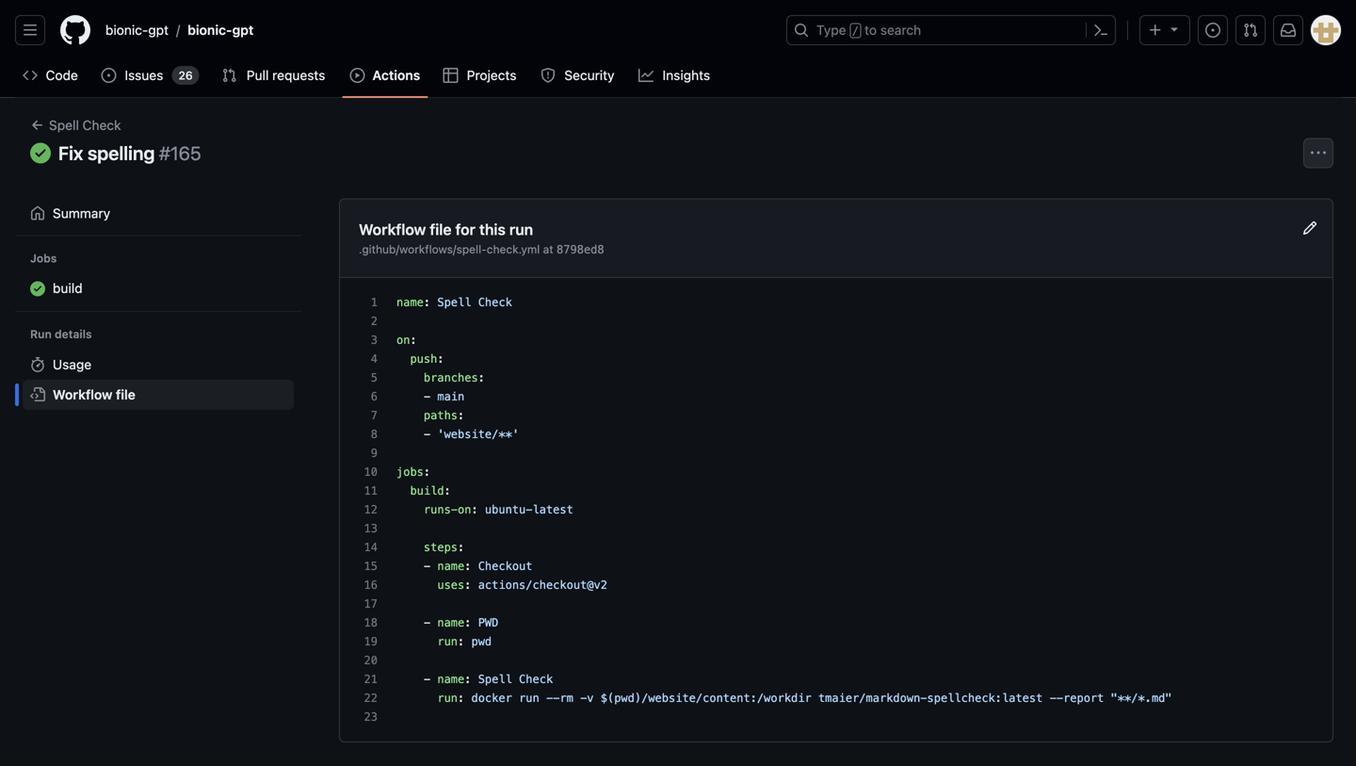 Task type: locate. For each thing, give the bounding box(es) containing it.
: for jobs :
[[424, 465, 431, 478]]

docker
[[472, 691, 512, 705]]

2 horizontal spatial check
[[519, 673, 553, 686]]

1 vertical spatial on
[[458, 503, 472, 516]]

0 vertical spatial build
[[53, 281, 83, 296]]

-
[[424, 390, 431, 403], [424, 428, 431, 441], [424, 559, 431, 573], [424, 616, 431, 629], [424, 673, 431, 686], [546, 691, 553, 705], [553, 691, 560, 705], [580, 691, 587, 705], [1050, 691, 1057, 705], [1057, 691, 1064, 705]]

spell right the arrow left icon
[[49, 117, 79, 133]]

push
[[410, 352, 438, 365]]

0 horizontal spatial build
[[53, 281, 83, 296]]

run
[[510, 220, 533, 238], [438, 635, 458, 648], [438, 691, 458, 705], [519, 691, 540, 705]]

1 vertical spatial workflow
[[53, 387, 113, 403]]

rm
[[560, 691, 574, 705]]

issues
[[125, 67, 163, 83]]

workflow
[[359, 220, 426, 238], [53, 387, 113, 403]]

1 horizontal spatial '
[[512, 428, 519, 441]]

0 horizontal spatial on
[[397, 333, 410, 347]]

/ left the 'to'
[[852, 24, 859, 38]]

projects
[[467, 67, 517, 83]]

pull requests
[[247, 67, 325, 83]]

build
[[53, 281, 83, 296], [410, 484, 444, 497]]

name up run : pwd
[[438, 616, 465, 629]]

gpt up git pull request image
[[232, 22, 254, 38]]

"**/*.md"
[[1111, 691, 1173, 705]]

name for - name : checkout
[[438, 559, 465, 573]]

0 horizontal spatial bionic-
[[106, 22, 148, 38]]

actions/checkout@v2
[[478, 578, 608, 591]]

: for on :
[[410, 333, 417, 347]]

0 vertical spatial workflow
[[359, 220, 426, 238]]

git pull request image
[[222, 68, 237, 83]]

8798ed8 link
[[557, 243, 605, 256]]

1 horizontal spatial build
[[410, 484, 444, 497]]

push :
[[410, 352, 444, 365]]

0 horizontal spatial workflow
[[53, 387, 113, 403]]

- down paths
[[424, 428, 431, 441]]

2 horizontal spatial spell
[[478, 673, 512, 686]]

0 horizontal spatial gpt
[[148, 22, 169, 38]]

table image
[[443, 68, 458, 83]]

gpt
[[148, 22, 169, 38], [232, 22, 254, 38]]

1 horizontal spatial /
[[852, 24, 859, 38]]

- down steps
[[424, 559, 431, 573]]

spelling
[[88, 142, 155, 164]]

'
[[438, 428, 444, 441], [512, 428, 519, 441]]

/ inside type / to search
[[852, 24, 859, 38]]

bionic-gpt link
[[98, 15, 176, 45], [180, 15, 261, 45]]

tmaier/markdown-
[[819, 691, 928, 705]]

workflow file link
[[23, 380, 294, 410]]

- down - name : pwd
[[424, 673, 431, 686]]

name
[[397, 296, 424, 309], [438, 559, 465, 573], [438, 616, 465, 629], [438, 673, 465, 686]]

file
[[430, 220, 452, 238], [116, 387, 136, 403]]

file inside 'run details' list
[[116, 387, 136, 403]]

workflow down usage
[[53, 387, 113, 403]]

1 horizontal spatial spell
[[438, 296, 472, 309]]

run details
[[30, 328, 92, 341]]

name up on :
[[397, 296, 424, 309]]

steps :
[[424, 541, 465, 554]]

run up check.yml at the left top of page
[[510, 220, 533, 238]]

1 horizontal spatial file
[[430, 220, 452, 238]]

workflow inside workflow file for this run .github/workflows/spell-check.yml at 8798ed8
[[359, 220, 426, 238]]

gpt up issues
[[148, 22, 169, 38]]

on up push
[[397, 333, 410, 347]]

1 gpt from the left
[[148, 22, 169, 38]]

check
[[83, 117, 121, 133], [478, 296, 512, 309], [519, 673, 553, 686]]

file down usage link
[[116, 387, 136, 403]]

workflow inside 'run details' list
[[53, 387, 113, 403]]

usage link
[[23, 350, 294, 380]]

type
[[817, 22, 847, 38]]

build link
[[23, 273, 294, 305]]

- ' website/** '
[[397, 428, 519, 441]]

- right spellcheck:latest
[[1057, 691, 1064, 705]]

0 vertical spatial file
[[430, 220, 452, 238]]

insights link
[[631, 61, 720, 90]]

- right rm
[[580, 691, 587, 705]]

- name : checkout
[[397, 559, 533, 573]]

0 horizontal spatial bionic-gpt link
[[98, 15, 176, 45]]

security
[[565, 67, 615, 83]]

/
[[176, 22, 180, 38], [852, 24, 859, 38]]

: for build :
[[444, 484, 451, 497]]

: for steps :
[[458, 541, 465, 554]]

name up uses
[[438, 559, 465, 573]]

on up steps :
[[458, 503, 472, 516]]

2 vertical spatial check
[[519, 673, 553, 686]]

jobs build
[[30, 251, 83, 296]]

- left v
[[553, 691, 560, 705]]

search
[[881, 22, 922, 38]]

1 bionic- from the left
[[106, 22, 148, 38]]

' down paths
[[438, 428, 444, 441]]

check.yml
[[487, 242, 540, 256]]

0 horizontal spatial spell
[[49, 117, 79, 133]]

0 vertical spatial check
[[83, 117, 121, 133]]

1 horizontal spatial bionic-
[[188, 22, 232, 38]]

build :
[[410, 484, 451, 497]]

1 horizontal spatial bionic-gpt link
[[180, 15, 261, 45]]

code image
[[23, 68, 38, 83]]

shield image
[[541, 68, 556, 83]]

0 horizontal spatial /
[[176, 22, 180, 38]]

website/**
[[444, 428, 512, 441]]

1 horizontal spatial gpt
[[232, 22, 254, 38]]

1 vertical spatial file
[[116, 387, 136, 403]]

8798ed8
[[557, 243, 605, 256]]

homepage image
[[60, 15, 90, 45]]

0 horizontal spatial '
[[438, 428, 444, 441]]

workflow file
[[53, 387, 136, 403]]

spell down .github/workflows/spell-check.yml link
[[438, 296, 472, 309]]

run
[[30, 328, 52, 341]]

build down jobs
[[53, 281, 83, 296]]

spell check
[[49, 117, 121, 133]]

: for run : pwd
[[458, 635, 465, 648]]

uses
[[438, 578, 465, 591]]

workflow up .github/workflows/spell-
[[359, 220, 426, 238]]

for
[[456, 220, 476, 238]]

2 vertical spatial spell
[[478, 673, 512, 686]]

0 horizontal spatial file
[[116, 387, 136, 403]]

workflow for workflow file
[[53, 387, 113, 403]]

1 vertical spatial build
[[410, 484, 444, 497]]

- name : pwd
[[397, 616, 499, 629]]

file up .github/workflows/spell-check.yml link
[[430, 220, 452, 238]]

/ up 26
[[176, 22, 180, 38]]

branches
[[424, 371, 478, 384]]

spell check link
[[23, 113, 129, 137]]

pwd
[[478, 616, 499, 629]]

name for - name : spell check
[[438, 673, 465, 686]]

2 ' from the left
[[512, 428, 519, 441]]

list
[[98, 15, 775, 45]]

jobs
[[30, 251, 57, 265]]

git pull request image
[[1244, 23, 1259, 38]]

:
[[424, 296, 431, 309], [410, 333, 417, 347], [438, 352, 444, 365], [478, 371, 485, 384], [458, 409, 465, 422], [424, 465, 431, 478], [444, 484, 451, 497], [472, 503, 478, 516], [458, 541, 465, 554], [465, 559, 472, 573], [465, 578, 472, 591], [465, 616, 472, 629], [458, 635, 465, 648], [465, 673, 472, 686], [458, 691, 465, 705]]

1 horizontal spatial on
[[458, 503, 472, 516]]

' up ubuntu-
[[512, 428, 519, 441]]

- name : spell check
[[397, 673, 553, 686]]

1 horizontal spatial workflow
[[359, 220, 426, 238]]

1 vertical spatial spell
[[438, 296, 472, 309]]

actions
[[373, 67, 421, 83]]

edit workflow file image
[[1303, 220, 1318, 235]]

bionic-
[[106, 22, 148, 38], [188, 22, 232, 38]]

1 horizontal spatial check
[[478, 296, 512, 309]]

file for workflow file
[[116, 387, 136, 403]]

bionic- up git pull request image
[[188, 22, 232, 38]]

name down run : pwd
[[438, 673, 465, 686]]

arrow left image
[[30, 118, 45, 133]]

steps
[[424, 541, 458, 554]]

triangle down image
[[1167, 21, 1183, 36]]

bionic-gpt link up git pull request image
[[180, 15, 261, 45]]

spell
[[49, 117, 79, 133], [438, 296, 472, 309], [478, 673, 512, 686]]

2 bionic-gpt link from the left
[[180, 15, 261, 45]]

$(pwd)/website/content:/workdir
[[601, 691, 812, 705]]

: for name : spell check
[[424, 296, 431, 309]]

jobs
[[397, 465, 424, 478]]

projects link
[[436, 61, 526, 90]]

notifications image
[[1281, 23, 1297, 38]]

on
[[397, 333, 410, 347], [458, 503, 472, 516]]

build up the runs-
[[410, 484, 444, 497]]

ubuntu-
[[485, 503, 533, 516]]

spell up docker at the left of the page
[[478, 673, 512, 686]]

1 vertical spatial check
[[478, 296, 512, 309]]

2 bionic- from the left
[[188, 22, 232, 38]]

- up paths
[[424, 390, 431, 403]]

bionic- up issues
[[106, 22, 148, 38]]

bionic-gpt link up issues
[[98, 15, 176, 45]]

0 vertical spatial on
[[397, 333, 410, 347]]

file inside workflow file for this run .github/workflows/spell-check.yml at 8798ed8
[[430, 220, 452, 238]]

this
[[479, 220, 506, 238]]



Task type: describe. For each thing, give the bounding box(es) containing it.
issue opened image
[[1206, 23, 1221, 38]]

paths
[[424, 409, 458, 422]]

usage
[[53, 357, 92, 372]]

- left report
[[1050, 691, 1057, 705]]

runs-
[[424, 503, 458, 516]]

code link
[[15, 61, 86, 90]]

actions link
[[343, 61, 428, 90]]

at
[[543, 242, 554, 256]]

run down - name : pwd
[[438, 635, 458, 648]]

0 horizontal spatial check
[[83, 117, 121, 133]]

command palette image
[[1094, 23, 1109, 38]]

run : docker run --rm -v $(pwd)/website/content:/workdir tmaier/markdown-spellcheck:latest --report "**/*.md"
[[438, 691, 1173, 705]]

type / to search
[[817, 22, 922, 38]]

plus image
[[1149, 23, 1164, 38]]

fix spelling #165
[[58, 142, 201, 164]]

file for workflow file for this run .github/workflows/spell-check.yml at 8798ed8
[[430, 220, 452, 238]]

: for paths :
[[458, 409, 465, 422]]

- left rm
[[546, 691, 553, 705]]

code
[[46, 67, 78, 83]]

issue opened image
[[101, 68, 116, 83]]

completed successfully image
[[30, 143, 51, 163]]

insights
[[663, 67, 711, 83]]

1 ' from the left
[[438, 428, 444, 441]]

run details list
[[23, 350, 294, 410]]

on :
[[397, 333, 417, 347]]

run : pwd
[[438, 635, 492, 648]]

spellcheck:latest
[[928, 691, 1043, 705]]

security link
[[533, 61, 624, 90]]

bionic-gpt / bionic-gpt
[[106, 22, 254, 38]]

to
[[865, 22, 877, 38]]

/ inside bionic-gpt / bionic-gpt
[[176, 22, 180, 38]]

name for - name : pwd
[[438, 616, 465, 629]]

main
[[438, 390, 465, 403]]

name : spell check
[[397, 296, 512, 309]]

summary
[[53, 205, 110, 221]]

run inside workflow file for this run .github/workflows/spell-check.yml at 8798ed8
[[510, 220, 533, 238]]

play image
[[350, 68, 365, 83]]

0 vertical spatial spell
[[49, 117, 79, 133]]

: for uses : actions/checkout@v2
[[465, 578, 472, 591]]

report
[[1064, 691, 1105, 705]]

: for run : docker run --rm -v $(pwd)/website/content:/workdir tmaier/markdown-spellcheck:latest --report "**/*.md"
[[458, 691, 465, 705]]

pull requests link
[[215, 61, 335, 90]]

pull
[[247, 67, 269, 83]]

latest
[[533, 503, 574, 516]]

jobs :
[[397, 465, 431, 478]]

paths :
[[424, 409, 465, 422]]

workflow file for this run .github/workflows/spell-check.yml at 8798ed8
[[359, 220, 605, 256]]

run left rm
[[519, 691, 540, 705]]

checkout
[[478, 559, 533, 573]]

2 gpt from the left
[[232, 22, 254, 38]]

requests
[[272, 67, 325, 83]]

workflow for workflow file for this run .github/workflows/spell-check.yml at 8798ed8
[[359, 220, 426, 238]]

show workflow options image
[[1312, 145, 1327, 160]]

.github/workflows/spell-
[[359, 242, 487, 256]]

pwd
[[472, 635, 492, 648]]

: for push :
[[438, 352, 444, 365]]

#165
[[159, 142, 201, 164]]

list containing bionic-gpt / bionic-gpt
[[98, 15, 775, 45]]

- left the pwd
[[424, 616, 431, 629]]

: for branches :
[[478, 371, 485, 384]]

uses : actions/checkout@v2
[[438, 578, 608, 591]]

graph image
[[639, 68, 654, 83]]

details
[[55, 328, 92, 341]]

.github/workflows/spell-check.yml link
[[359, 242, 543, 256]]

fix
[[58, 142, 83, 164]]

branches :
[[424, 371, 485, 384]]

26
[[179, 69, 193, 82]]

summary link
[[23, 198, 294, 228]]

- main
[[397, 390, 465, 403]]

run down - name : spell check
[[438, 691, 458, 705]]

build inside jobs build
[[53, 281, 83, 296]]

v
[[587, 691, 594, 705]]

runs-on : ubuntu-latest
[[424, 503, 574, 516]]

1 bionic-gpt link from the left
[[98, 15, 176, 45]]



Task type: vqa. For each thing, say whether or not it's contained in the screenshot.
the bottom allow
no



